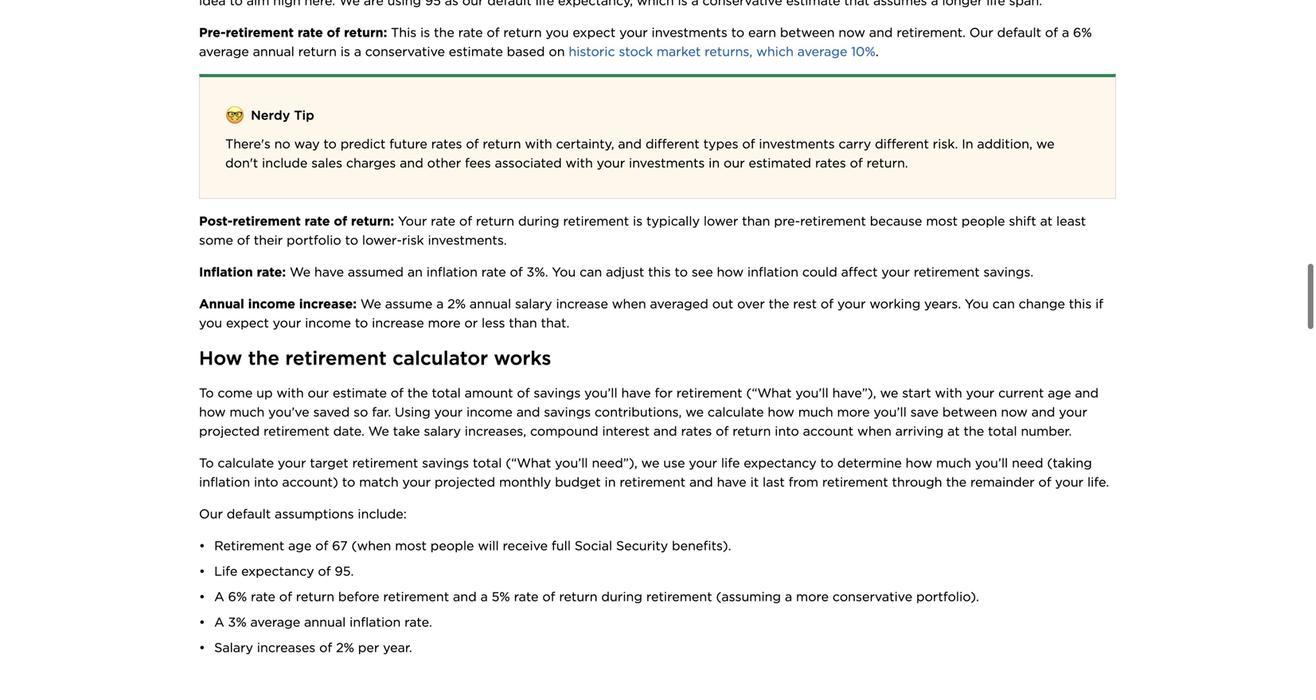 Task type: locate. For each thing, give the bounding box(es) containing it.
is down pre-retirement rate of return:
[[341, 44, 350, 59]]

when inside we assume a 2% annual salary increase when averaged out over the rest of your working years. you can change this if you expect your income to increase more or less than that.
[[612, 296, 646, 312]]

to for to come up with our estimate of the total amount of savings you'll have for retirement ("what you'll have"), we start with your current age and how much you've saved so far. using your income and savings contributions, we calculate how much more you'll save between now and your projected retirement date. we take salary increases, compound interest and rates of return into account when arriving at the total number.
[[199, 386, 214, 401]]

you up on
[[546, 25, 569, 40]]

have up increase: in the left of the page
[[314, 264, 344, 280]]

1 horizontal spatial our
[[970, 25, 994, 40]]

0 vertical spatial our
[[970, 25, 994, 40]]

annual inside this is the rate of return you expect your investments to earn between now and retirement. our default of a 6% average annual return is a conservative estimate based on
[[253, 44, 295, 59]]

most right because
[[926, 214, 958, 229]]

much up the through
[[937, 456, 972, 471]]

age right current
[[1048, 386, 1072, 401]]

calculate inside to come up with our estimate of the total amount of savings you'll have for retirement ("what you'll have"), we start with your current age and how much you've saved so far. using your income and savings contributions, we calculate how much more you'll save between now and your projected retirement date. we take salary increases, compound interest and rates of return into account when arriving at the total number.
[[708, 405, 764, 420]]

calculate down the you've
[[218, 456, 274, 471]]

2 a from the top
[[214, 615, 224, 630]]

or
[[465, 315, 478, 331]]

0 vertical spatial we
[[290, 264, 311, 280]]

estimated
[[749, 155, 812, 171]]

expectancy inside to calculate your target retirement savings total ("what you'll need"), we use your life expectancy to determine how much you'll need (taking inflation into account) to match your projected monthly budget in retirement and have it last from retirement through the remainder of your life.
[[744, 456, 817, 471]]

estimate inside this is the rate of return you expect your investments to earn between now and retirement. our default of a 6% average annual return is a conservative estimate based on
[[449, 44, 503, 59]]

you'll up the remainder
[[975, 456, 1008, 471]]

compound
[[530, 424, 599, 439]]

1 vertical spatial 6%
[[228, 589, 247, 605]]

1 horizontal spatial default
[[998, 25, 1042, 40]]

annual up "less"
[[470, 296, 511, 312]]

assume
[[385, 296, 433, 312]]

.
[[876, 44, 879, 59]]

return up fees
[[483, 136, 521, 152]]

return: for post-retirement rate of return:
[[351, 214, 394, 229]]

1 vertical spatial between
[[943, 405, 997, 420]]

to inside 'your rate of return during retirement is typically lower than pre-retirement because most people shift at least some of their portfolio to lower-risk investments.'
[[345, 233, 358, 248]]

0 vertical spatial in
[[709, 155, 720, 171]]

you down annual
[[199, 315, 222, 331]]

1 horizontal spatial 2%
[[448, 296, 466, 312]]

increase up that.
[[556, 296, 608, 312]]

into inside to come up with our estimate of the total amount of savings you'll have for retirement ("what you'll have"), we start with your current age and how much you've saved so far. using your income and savings contributions, we calculate how much more you'll save between now and your projected retirement date. we take salary increases, compound interest and rates of return into account when arriving at the total number.
[[775, 424, 799, 439]]

before
[[338, 589, 380, 605]]

and left it
[[690, 475, 713, 490]]

0 horizontal spatial 6%
[[228, 589, 247, 605]]

1 vertical spatial into
[[254, 475, 278, 490]]

your left current
[[966, 386, 995, 401]]

nerdy
[[251, 108, 290, 123]]

include
[[262, 155, 308, 171]]

can
[[580, 264, 602, 280], [993, 296, 1015, 312]]

0 horizontal spatial rates
[[431, 136, 462, 152]]

return up life at the right bottom of page
[[733, 424, 771, 439]]

assumed
[[348, 264, 404, 280]]

at
[[1041, 214, 1053, 229], [948, 424, 960, 439]]

0 horizontal spatial between
[[780, 25, 835, 40]]

salary down using
[[424, 424, 461, 439]]

1 horizontal spatial than
[[742, 214, 771, 229]]

in
[[709, 155, 720, 171], [605, 475, 616, 490]]

0 vertical spatial 6%
[[1073, 25, 1092, 40]]

your left life at the right bottom of page
[[689, 456, 718, 471]]

more inside to come up with our estimate of the total amount of savings you'll have for retirement ("what you'll have"), we start with your current age and how much you've saved so far. using your income and savings contributions, we calculate how much more you'll save between now and your projected retirement date. we take salary increases, compound interest and rates of return into account when arriving at the total number.
[[837, 405, 870, 420]]

between
[[780, 25, 835, 40], [943, 405, 997, 420]]

to inside to calculate your target retirement savings total ("what you'll need"), we use your life expectancy to determine how much you'll need (taking inflation into account) to match your projected monthly budget in retirement and have it last from retirement through the remainder of your life.
[[199, 456, 214, 471]]

investments up estimated
[[759, 136, 835, 152]]

0 vertical spatial salary
[[515, 296, 552, 312]]

remainder
[[971, 475, 1035, 490]]

is
[[421, 25, 430, 40], [341, 44, 350, 59], [633, 214, 643, 229]]

people inside 'your rate of return during retirement is typically lower than pre-retirement because most people shift at least some of their portfolio to lower-risk investments.'
[[962, 214, 1005, 229]]

expect
[[573, 25, 616, 40], [226, 315, 269, 331]]

0 vertical spatial ("what
[[747, 386, 792, 401]]

and up increases,
[[517, 405, 540, 420]]

we inside there's no way to predict future rates of return with certainty, and different types of investments carry different risk. in addition, we don't include sales charges and other fees associated with your investments in our estimated rates of return.
[[1037, 136, 1055, 152]]

you'll up contributions,
[[585, 386, 618, 401]]

1 horizontal spatial much
[[799, 405, 834, 420]]

2 vertical spatial we
[[368, 424, 389, 439]]

stock
[[619, 44, 653, 59]]

with up save
[[935, 386, 963, 401]]

0 horizontal spatial average
[[199, 44, 249, 59]]

retirement
[[226, 25, 294, 40], [233, 214, 301, 229], [563, 214, 629, 229], [800, 214, 866, 229], [914, 264, 980, 280], [285, 347, 387, 370], [677, 386, 743, 401], [264, 424, 330, 439], [352, 456, 418, 471], [620, 475, 686, 490], [823, 475, 889, 490], [383, 589, 449, 605], [647, 589, 712, 605]]

increase
[[556, 296, 608, 312], [372, 315, 424, 331]]

this inside we assume a 2% annual salary increase when averaged out over the rest of your working years. you can change this if you expect your income to increase more or less than that.
[[1069, 296, 1092, 312]]

current
[[999, 386, 1044, 401]]

1 horizontal spatial our
[[724, 155, 745, 171]]

0 vertical spatial increase
[[556, 296, 608, 312]]

the inside to calculate your target retirement savings total ("what you'll need"), we use your life expectancy to determine how much you'll need (taking inflation into account) to match your projected monthly budget in retirement and have it last from retirement through the remainder of your life.
[[946, 475, 967, 490]]

than right "less"
[[509, 315, 537, 331]]

different left the types
[[646, 136, 700, 152]]

1 horizontal spatial into
[[775, 424, 799, 439]]

when up the determine
[[858, 424, 892, 439]]

2 vertical spatial income
[[467, 405, 513, 420]]

1 horizontal spatial you
[[965, 296, 989, 312]]

this is the rate of return you expect your investments to earn between now and retirement. our default of a 6% average annual return is a conservative estimate based on
[[199, 25, 1096, 59]]

0 vertical spatial than
[[742, 214, 771, 229]]

2% left per
[[336, 640, 354, 656]]

typically
[[647, 214, 700, 229]]

1 vertical spatial ("what
[[506, 456, 551, 471]]

return down pre-retirement rate of return:
[[298, 44, 337, 59]]

1 to from the top
[[199, 386, 214, 401]]

we right addition,
[[1037, 136, 1055, 152]]

you right 3%.
[[552, 264, 576, 280]]

our up retirement
[[199, 507, 223, 522]]

annual
[[253, 44, 295, 59], [470, 296, 511, 312], [304, 615, 346, 630]]

return:
[[344, 25, 387, 40], [351, 214, 394, 229]]

0 vertical spatial this
[[648, 264, 671, 280]]

increase down assume
[[372, 315, 424, 331]]

0 horizontal spatial age
[[288, 538, 312, 554]]

0 vertical spatial most
[[926, 214, 958, 229]]

1 vertical spatial than
[[509, 315, 537, 331]]

1 horizontal spatial when
[[858, 424, 892, 439]]

post-retirement rate of return:
[[199, 214, 394, 229]]

inflation
[[427, 264, 478, 280], [748, 264, 799, 280], [199, 475, 250, 490], [350, 615, 401, 630]]

1 vertical spatial rates
[[815, 155, 846, 171]]

0 horizontal spatial expectancy
[[241, 564, 314, 579]]

at right the arriving on the right of page
[[948, 424, 960, 439]]

we
[[290, 264, 311, 280], [361, 296, 381, 312], [368, 424, 389, 439]]

0 vertical spatial between
[[780, 25, 835, 40]]

can inside we assume a 2% annual salary increase when averaged out over the rest of your working years. you can change this if you expect your income to increase more or less than that.
[[993, 296, 1015, 312]]

1 vertical spatial you
[[965, 296, 989, 312]]

the up using
[[408, 386, 428, 401]]

1 vertical spatial most
[[395, 538, 427, 554]]

monthly
[[499, 475, 551, 490]]

expect inside we assume a 2% annual salary increase when averaged out over the rest of your working years. you can change this if you expect your income to increase more or less than that.
[[226, 315, 269, 331]]

expect inside this is the rate of return you expect your investments to earn between now and retirement. our default of a 6% average annual return is a conservative estimate based on
[[573, 25, 616, 40]]

projected inside to calculate your target retirement savings total ("what you'll need"), we use your life expectancy to determine how much you'll need (taking inflation into account) to match your projected monthly budget in retirement and have it last from retirement through the remainder of your life.
[[435, 475, 495, 490]]

between inside this is the rate of return you expect your investments to earn between now and retirement. our default of a 6% average annual return is a conservative estimate based on
[[780, 25, 835, 40]]

at inside 'your rate of return during retirement is typically lower than pre-retirement because most people shift at least some of their portfolio to lower-risk investments.'
[[1041, 214, 1053, 229]]

budget
[[555, 475, 601, 490]]

to down account
[[821, 456, 834, 471]]

2 vertical spatial total
[[473, 456, 502, 471]]

0 vertical spatial at
[[1041, 214, 1053, 229]]

life
[[214, 564, 238, 579]]

date.
[[333, 424, 365, 439]]

retirement.
[[897, 25, 966, 40]]

savings
[[534, 386, 581, 401], [544, 405, 591, 420], [422, 456, 469, 471]]

you inside we assume a 2% annual salary increase when averaged out over the rest of your working years. you can change this if you expect your income to increase more or less than that.
[[965, 296, 989, 312]]

return
[[504, 25, 542, 40], [298, 44, 337, 59], [483, 136, 521, 152], [476, 214, 515, 229], [733, 424, 771, 439], [296, 589, 335, 605], [559, 589, 598, 605]]

you right years.
[[965, 296, 989, 312]]

0 vertical spatial calculate
[[708, 405, 764, 420]]

0 horizontal spatial at
[[948, 424, 960, 439]]

now inside this is the rate of return you expect your investments to earn between now and retirement. our default of a 6% average annual return is a conservative estimate based on
[[839, 25, 866, 40]]

between right save
[[943, 405, 997, 420]]

rates up other on the left top
[[431, 136, 462, 152]]

adjust
[[606, 264, 645, 280]]

return up based
[[504, 25, 542, 40]]

1 vertical spatial at
[[948, 424, 960, 439]]

1 vertical spatial salary
[[424, 424, 461, 439]]

much down come
[[230, 405, 265, 420]]

estimate left based
[[449, 44, 503, 59]]

investments up 'market' on the top of the page
[[652, 25, 728, 40]]

the right the arriving on the right of page
[[964, 424, 985, 439]]

1 vertical spatial in
[[605, 475, 616, 490]]

during down security
[[602, 589, 643, 605]]

life expectancy of 95.
[[214, 564, 354, 579]]

different up return.
[[875, 136, 929, 152]]

2% inside we assume a 2% annual salary increase when averaged out over the rest of your working years. you can change this if you expect your income to increase more or less than that.
[[448, 296, 466, 312]]

1 different from the left
[[646, 136, 700, 152]]

1 vertical spatial investments
[[759, 136, 835, 152]]

2 different from the left
[[875, 136, 929, 152]]

between up which
[[780, 25, 835, 40]]

conservative
[[365, 44, 445, 59], [833, 589, 913, 605]]

total down increases,
[[473, 456, 502, 471]]

1 horizontal spatial 6%
[[1073, 25, 1092, 40]]

the inside we assume a 2% annual salary increase when averaged out over the rest of your working years. you can change this if you expect your income to increase more or less than that.
[[769, 296, 790, 312]]

how down come
[[199, 405, 226, 420]]

into left account
[[775, 424, 799, 439]]

of
[[327, 25, 340, 40], [487, 25, 500, 40], [1046, 25, 1058, 40], [466, 136, 479, 152], [742, 136, 755, 152], [850, 155, 863, 171], [334, 214, 347, 229], [459, 214, 472, 229], [237, 233, 250, 248], [510, 264, 523, 280], [821, 296, 834, 312], [391, 386, 404, 401], [517, 386, 530, 401], [716, 424, 729, 439], [1039, 475, 1052, 490], [315, 538, 328, 554], [318, 564, 331, 579], [279, 589, 292, 605], [543, 589, 555, 605], [319, 640, 332, 656]]

retirement age of 67 (when most people will receive full social security benefits).
[[214, 538, 731, 554]]

2 vertical spatial annual
[[304, 615, 346, 630]]

than
[[742, 214, 771, 229], [509, 315, 537, 331]]

1 vertical spatial return:
[[351, 214, 394, 229]]

0 vertical spatial people
[[962, 214, 1005, 229]]

we down far.
[[368, 424, 389, 439]]

1 vertical spatial have
[[622, 386, 651, 401]]

how up last
[[768, 405, 795, 420]]

more right (assuming
[[796, 589, 829, 605]]

2 horizontal spatial have
[[717, 475, 747, 490]]

return: up lower-
[[351, 214, 394, 229]]

have inside to come up with our estimate of the total amount of savings you'll have for retirement ("what you'll have"), we start with your current age and how much you've saved so far. using your income and savings contributions, we calculate how much more you'll save between now and your projected retirement date. we take salary increases, compound interest and rates of return into account when arriving at the total number.
[[622, 386, 651, 401]]

projected down increases,
[[435, 475, 495, 490]]

savings.
[[984, 264, 1034, 280]]

salary up that.
[[515, 296, 552, 312]]

rates down carry
[[815, 155, 846, 171]]

1 vertical spatial our
[[308, 386, 329, 401]]

we left use in the right of the page
[[642, 456, 660, 471]]

0 horizontal spatial into
[[254, 475, 278, 490]]

annual income increase:
[[199, 296, 357, 312]]

inflation inside to calculate your target retirement savings total ("what you'll need"), we use your life expectancy to determine how much you'll need (taking inflation into account) to match your projected monthly budget in retirement and have it last from retirement through the remainder of your life.
[[199, 475, 250, 490]]

per
[[358, 640, 379, 656]]

how up the through
[[906, 456, 933, 471]]

now inside to come up with our estimate of the total amount of savings you'll have for retirement ("what you'll have"), we start with your current age and how much you've saved so far. using your income and savings contributions, we calculate how much more you'll save between now and your projected retirement date. we take salary increases, compound interest and rates of return into account when arriving at the total number.
[[1001, 405, 1028, 420]]

have
[[314, 264, 344, 280], [622, 386, 651, 401], [717, 475, 747, 490]]

on
[[549, 44, 565, 59]]

2 vertical spatial more
[[796, 589, 829, 605]]

the up up
[[248, 347, 280, 370]]

when down the adjust
[[612, 296, 646, 312]]

in inside there's no way to predict future rates of return with certainty, and different types of investments carry different risk. in addition, we don't include sales charges and other fees associated with your investments in our estimated rates of return.
[[709, 155, 720, 171]]

saved
[[313, 405, 350, 420]]

in down the types
[[709, 155, 720, 171]]

return: for pre-retirement rate of return:
[[344, 25, 387, 40]]

inflation up over
[[748, 264, 799, 280]]

to calculate your target retirement savings total ("what you'll need"), we use your life expectancy to determine how much you'll need (taking inflation into account) to match your projected monthly budget in retirement and have it last from retirement through the remainder of your life.
[[199, 456, 1110, 490]]

and up '.'
[[869, 25, 893, 40]]

1 horizontal spatial calculate
[[708, 405, 764, 420]]

rate.
[[405, 615, 432, 630]]

0 horizontal spatial more
[[428, 315, 461, 331]]

a 3% average annual inflation rate.
[[214, 615, 432, 630]]

total inside to calculate your target retirement savings total ("what you'll need"), we use your life expectancy to determine how much you'll need (taking inflation into account) to match your projected monthly budget in retirement and have it last from retirement through the remainder of your life.
[[473, 456, 502, 471]]

1 horizontal spatial income
[[305, 315, 351, 331]]

we down assumed
[[361, 296, 381, 312]]

the right the this
[[434, 25, 455, 40]]

0 vertical spatial a
[[214, 589, 224, 605]]

(taking
[[1048, 456, 1092, 471]]

0 vertical spatial annual
[[253, 44, 295, 59]]

1 horizontal spatial annual
[[304, 615, 346, 630]]

your down annual income increase:
[[273, 315, 301, 331]]

a
[[214, 589, 224, 605], [214, 615, 224, 630]]

between inside to come up with our estimate of the total amount of savings you'll have for retirement ("what you'll have"), we start with your current age and how much you've saved so far. using your income and savings contributions, we calculate how much more you'll save between now and your projected retirement date. we take salary increases, compound interest and rates of return into account when arriving at the total number.
[[943, 405, 997, 420]]

a
[[1062, 25, 1070, 40], [354, 44, 362, 59], [436, 296, 444, 312], [481, 589, 488, 605], [785, 589, 793, 605]]

1 horizontal spatial conservative
[[833, 589, 913, 605]]

number.
[[1021, 424, 1072, 439]]

age
[[1048, 386, 1072, 401], [288, 538, 312, 554]]

1 vertical spatial to
[[199, 456, 214, 471]]

0 horizontal spatial different
[[646, 136, 700, 152]]

0 horizontal spatial ("what
[[506, 456, 551, 471]]

2 horizontal spatial more
[[837, 405, 870, 420]]

1 a from the top
[[214, 589, 224, 605]]

to for to calculate your target retirement savings total ("what you'll need"), we use your life expectancy to determine how much you'll need (taking inflation into account) to match your projected monthly budget in retirement and have it last from retirement through the remainder of your life.
[[199, 456, 214, 471]]

our inside this is the rate of return you expect your investments to earn between now and retirement. our default of a 6% average annual return is a conservative estimate based on
[[970, 25, 994, 40]]

much up account
[[799, 405, 834, 420]]

1 horizontal spatial between
[[943, 405, 997, 420]]

this right the adjust
[[648, 264, 671, 280]]

income inside we assume a 2% annual salary increase when averaged out over the rest of your working years. you can change this if you expect your income to increase more or less than that.
[[305, 315, 351, 331]]

your down affect on the right
[[838, 296, 866, 312]]

you'll
[[585, 386, 618, 401], [796, 386, 829, 401], [874, 405, 907, 420], [555, 456, 588, 471], [975, 456, 1008, 471]]

you inside this is the rate of return you expect your investments to earn between now and retirement. our default of a 6% average annual return is a conservative estimate based on
[[546, 25, 569, 40]]

the right the through
[[946, 475, 967, 490]]

far.
[[372, 405, 391, 420]]

age up the life expectancy of 95.
[[288, 538, 312, 554]]

annual down pre-retirement rate of return:
[[253, 44, 295, 59]]

0 vertical spatial expectancy
[[744, 456, 817, 471]]

and up use in the right of the page
[[654, 424, 677, 439]]

to inside this is the rate of return you expect your investments to earn between now and retirement. our default of a 6% average annual return is a conservative estimate based on
[[732, 25, 745, 40]]

2 vertical spatial savings
[[422, 456, 469, 471]]

pre-retirement rate of return:
[[199, 25, 387, 40]]

have up contributions,
[[622, 386, 651, 401]]

we inside to calculate your target retirement savings total ("what you'll need"), we use your life expectancy to determine how much you'll need (taking inflation into account) to match your projected monthly budget in retirement and have it last from retirement through the remainder of your life.
[[642, 456, 660, 471]]

0 horizontal spatial total
[[432, 386, 461, 401]]

when inside to come up with our estimate of the total amount of savings you'll have for retirement ("what you'll have"), we start with your current age and how much you've saved so far. using your income and savings contributions, we calculate how much more you'll save between now and your projected retirement date. we take salary increases, compound interest and rates of return into account when arriving at the total number.
[[858, 424, 892, 439]]

to inside there's no way to predict future rates of return with certainty, and different types of investments carry different risk. in addition, we don't include sales charges and other fees associated with your investments in our estimated rates of return.
[[324, 136, 337, 152]]

calculate
[[708, 405, 764, 420], [218, 456, 274, 471]]

to come up with our estimate of the total amount of savings you'll have for retirement ("what you'll have"), we start with your current age and how much you've saved so far. using your income and savings contributions, we calculate how much more you'll save between now and your projected retirement date. we take salary increases, compound interest and rates of return into account when arriving at the total number.
[[199, 386, 1103, 439]]

1 horizontal spatial can
[[993, 296, 1015, 312]]

1 vertical spatial this
[[1069, 296, 1092, 312]]

2 vertical spatial is
[[633, 214, 643, 229]]

don't
[[225, 155, 258, 171]]

1 vertical spatial annual
[[470, 296, 511, 312]]

2% up 'or'
[[448, 296, 466, 312]]

to up returns,
[[732, 25, 745, 40]]

2% for a
[[448, 296, 466, 312]]

with
[[525, 136, 552, 152], [566, 155, 593, 171], [277, 386, 304, 401], [935, 386, 963, 401]]

1 vertical spatial we
[[361, 296, 381, 312]]

determine
[[838, 456, 902, 471]]

need"),
[[592, 456, 638, 471]]

now
[[839, 25, 866, 40], [1001, 405, 1028, 420]]

1 vertical spatial expect
[[226, 315, 269, 331]]

in inside to calculate your target retirement savings total ("what you'll need"), we use your life expectancy to determine how much you'll need (taking inflation into account) to match your projected monthly budget in retirement and have it last from retirement through the remainder of your life.
[[605, 475, 616, 490]]

1 horizontal spatial people
[[962, 214, 1005, 229]]

1 vertical spatial now
[[1001, 405, 1028, 420]]

now up 10%
[[839, 25, 866, 40]]

the inside this is the rate of return you expect your investments to earn between now and retirement. our default of a 6% average annual return is a conservative estimate based on
[[434, 25, 455, 40]]

during inside 'your rate of return during retirement is typically lower than pre-retirement because most people shift at least some of their portfolio to lower-risk investments.'
[[518, 214, 560, 229]]

based
[[507, 44, 545, 59]]

2 horizontal spatial is
[[633, 214, 643, 229]]

1 horizontal spatial salary
[[515, 296, 552, 312]]

the
[[434, 25, 455, 40], [769, 296, 790, 312], [248, 347, 280, 370], [408, 386, 428, 401], [964, 424, 985, 439], [946, 475, 967, 490]]

to up 'sales'
[[324, 136, 337, 152]]

your inside this is the rate of return you expect your investments to earn between now and retirement. our default of a 6% average annual return is a conservative estimate based on
[[620, 25, 648, 40]]

you
[[552, 264, 576, 280], [965, 296, 989, 312]]

income down rate:
[[248, 296, 295, 312]]

1 horizontal spatial age
[[1048, 386, 1072, 401]]

0 horizontal spatial have
[[314, 264, 344, 280]]

fees
[[465, 155, 491, 171]]

to up how the retirement calculator works
[[355, 315, 368, 331]]

rates up use in the right of the page
[[681, 424, 712, 439]]

it
[[751, 475, 759, 490]]

people
[[962, 214, 1005, 229], [431, 538, 474, 554]]

("what inside to come up with our estimate of the total amount of savings you'll have for retirement ("what you'll have"), we start with your current age and how much you've saved so far. using your income and savings contributions, we calculate how much more you'll save between now and your projected retirement date. we take salary increases, compound interest and rates of return into account when arriving at the total number.
[[747, 386, 792, 401]]

into left the account)
[[254, 475, 278, 490]]

1 horizontal spatial rates
[[681, 424, 712, 439]]

1 vertical spatial people
[[431, 538, 474, 554]]

our
[[970, 25, 994, 40], [199, 507, 223, 522]]

contributions,
[[595, 405, 682, 420]]

estimate inside to come up with our estimate of the total amount of savings you'll have for retirement ("what you'll have"), we start with your current age and how much you've saved so far. using your income and savings contributions, we calculate how much more you'll save between now and your projected retirement date. we take salary increases, compound interest and rates of return into account when arriving at the total number.
[[333, 386, 387, 401]]

your right using
[[434, 405, 463, 420]]

🤓
[[225, 104, 245, 127]]

to inside to come up with our estimate of the total amount of savings you'll have for retirement ("what you'll have"), we start with your current age and how much you've saved so far. using your income and savings contributions, we calculate how much more you'll save between now and your projected retirement date. we take salary increases, compound interest and rates of return into account when arriving at the total number.
[[199, 386, 214, 401]]

to left lower-
[[345, 233, 358, 248]]

a down "life"
[[214, 589, 224, 605]]

your up number.
[[1059, 405, 1088, 420]]

0 horizontal spatial our
[[308, 386, 329, 401]]

total down calculator
[[432, 386, 461, 401]]

from
[[789, 475, 819, 490]]

0 horizontal spatial now
[[839, 25, 866, 40]]

using
[[395, 405, 431, 420]]

1 horizontal spatial most
[[926, 214, 958, 229]]

our right retirement.
[[970, 25, 994, 40]]

0 vertical spatial when
[[612, 296, 646, 312]]

include:
[[358, 507, 407, 522]]

1 horizontal spatial estimate
[[449, 44, 503, 59]]

0 vertical spatial you
[[546, 25, 569, 40]]

a left "3%"
[[214, 615, 224, 630]]

during
[[518, 214, 560, 229], [602, 589, 643, 605]]

1 horizontal spatial ("what
[[747, 386, 792, 401]]

average down pre-
[[199, 44, 249, 59]]

1 vertical spatial expectancy
[[241, 564, 314, 579]]

2 to from the top
[[199, 456, 214, 471]]

much inside to calculate your target retirement savings total ("what you'll need"), we use your life expectancy to determine how much you'll need (taking inflation into account) to match your projected monthly budget in retirement and have it last from retirement through the remainder of your life.
[[937, 456, 972, 471]]

0 vertical spatial now
[[839, 25, 866, 40]]



Task type: describe. For each thing, give the bounding box(es) containing it.
projected inside to come up with our estimate of the total amount of savings you'll have for retirement ("what you'll have"), we start with your current age and how much you've saved so far. using your income and savings contributions, we calculate how much more you'll save between now and your projected retirement date. we take salary increases, compound interest and rates of return into account when arriving at the total number.
[[199, 424, 260, 439]]

and up number.
[[1032, 405, 1056, 420]]

your
[[398, 214, 427, 229]]

assumptions
[[275, 507, 354, 522]]

return inside there's no way to predict future rates of return with certainty, and different types of investments carry different risk. in addition, we don't include sales charges and other fees associated with your investments in our estimated rates of return.
[[483, 136, 521, 152]]

there's no way to predict future rates of return with certainty, and different types of investments carry different risk. in addition, we don't include sales charges and other fees associated with your investments in our estimated rates of return.
[[225, 136, 1059, 171]]

most inside 'your rate of return during retirement is typically lower than pre-retirement because most people shift at least some of their portfolio to lower-risk investments.'
[[926, 214, 958, 229]]

sales
[[311, 155, 342, 171]]

with up the you've
[[277, 386, 304, 401]]

into inside to calculate your target retirement savings total ("what you'll need"), we use your life expectancy to determine how much you'll need (taking inflation into account) to match your projected monthly budget in retirement and have it last from retirement through the remainder of your life.
[[254, 475, 278, 490]]

(assuming
[[716, 589, 781, 605]]

historic stock market returns, which average 10% link
[[569, 44, 876, 59]]

lower
[[704, 214, 738, 229]]

carry
[[839, 136, 871, 152]]

life
[[721, 456, 740, 471]]

we inside we assume a 2% annual salary increase when averaged out over the rest of your working years. you can change this if you expect your income to increase more or less than that.
[[361, 296, 381, 312]]

1 horizontal spatial average
[[250, 615, 300, 630]]

(when
[[352, 538, 391, 554]]

0 vertical spatial savings
[[534, 386, 581, 401]]

amount
[[465, 386, 513, 401]]

and down future
[[400, 155, 424, 171]]

years.
[[925, 296, 961, 312]]

types
[[704, 136, 739, 152]]

0 horizontal spatial this
[[648, 264, 671, 280]]

annual
[[199, 296, 244, 312]]

with down certainty,
[[566, 155, 593, 171]]

and right certainty,
[[618, 136, 642, 152]]

a for a 3% average annual inflation rate.
[[214, 615, 224, 630]]

to left see at the top right of the page
[[675, 264, 688, 280]]

0 vertical spatial is
[[421, 25, 430, 40]]

annual inside we assume a 2% annual salary increase when averaged out over the rest of your working years. you can change this if you expect your income to increase more or less than that.
[[470, 296, 511, 312]]

our default assumptions include:
[[199, 507, 407, 522]]

that.
[[541, 315, 570, 331]]

rest
[[793, 296, 817, 312]]

savings inside to calculate your target retirement savings total ("what you'll need"), we use your life expectancy to determine how much you'll need (taking inflation into account) to match your projected monthly budget in retirement and have it last from retirement through the remainder of your life.
[[422, 456, 469, 471]]

our inside there's no way to predict future rates of return with certainty, and different types of investments carry different risk. in addition, we don't include sales charges and other fees associated with your investments in our estimated rates of return.
[[724, 155, 745, 171]]

a for a 6% rate of return before retirement and a 5% rate of return during retirement (assuming a more conservative portfolio).
[[214, 589, 224, 605]]

your right match
[[403, 475, 431, 490]]

return inside to come up with our estimate of the total amount of savings you'll have for retirement ("what you'll have"), we start with your current age and how much you've saved so far. using your income and savings contributions, we calculate how much more you'll save between now and your projected retirement date. we take salary increases, compound interest and rates of return into account when arriving at the total number.
[[733, 424, 771, 439]]

of inside to calculate your target retirement savings total ("what you'll need"), we use your life expectancy to determine how much you'll need (taking inflation into account) to match your projected monthly budget in retirement and have it last from retirement through the remainder of your life.
[[1039, 475, 1052, 490]]

your up the account)
[[278, 456, 306, 471]]

and left 5%
[[453, 589, 477, 605]]

we right contributions,
[[686, 405, 704, 420]]

age inside to come up with our estimate of the total amount of savings you'll have for retirement ("what you'll have"), we start with your current age and how much you've saved so far. using your income and savings contributions, we calculate how much more you'll save between now and your projected retirement date. we take salary increases, compound interest and rates of return into account when arriving at the total number.
[[1048, 386, 1072, 401]]

less
[[482, 315, 505, 331]]

1 vertical spatial conservative
[[833, 589, 913, 605]]

0 horizontal spatial people
[[431, 538, 474, 554]]

rate inside this is the rate of return you expect your investments to earn between now and retirement. our default of a 6% average annual return is a conservative estimate based on
[[458, 25, 483, 40]]

how
[[199, 347, 242, 370]]

investments inside this is the rate of return you expect your investments to earn between now and retirement. our default of a 6% average annual return is a conservative estimate based on
[[652, 25, 728, 40]]

your up working at the top of page
[[882, 264, 910, 280]]

least
[[1057, 214, 1086, 229]]

0 horizontal spatial is
[[341, 44, 350, 59]]

in
[[962, 136, 974, 152]]

come
[[218, 386, 253, 401]]

salary inside we assume a 2% annual salary increase when averaged out over the rest of your working years. you can change this if you expect your income to increase more or less than that.
[[515, 296, 552, 312]]

is inside 'your rate of return during retirement is typically lower than pre-retirement because most people shift at least some of their portfolio to lower-risk investments.'
[[633, 214, 643, 229]]

our inside to come up with our estimate of the total amount of savings you'll have for retirement ("what you'll have"), we start with your current age and how much you've saved so far. using your income and savings contributions, we calculate how much more you'll save between now and your projected retirement date. we take salary increases, compound interest and rates of return into account when arriving at the total number.
[[308, 386, 329, 401]]

2% for of
[[336, 640, 354, 656]]

risk.
[[933, 136, 958, 152]]

working
[[870, 296, 921, 312]]

some
[[199, 233, 233, 248]]

retirement
[[214, 538, 284, 554]]

averaged
[[650, 296, 709, 312]]

you'll up budget
[[555, 456, 588, 471]]

average inside this is the rate of return you expect your investments to earn between now and retirement. our default of a 6% average annual return is a conservative estimate based on
[[199, 44, 249, 59]]

return inside 'your rate of return during retirement is typically lower than pre-retirement because most people shift at least some of their portfolio to lower-risk investments.'
[[476, 214, 515, 229]]

risk
[[402, 233, 424, 248]]

1 horizontal spatial increase
[[556, 296, 608, 312]]

salary increases of 2% per year.
[[214, 640, 412, 656]]

historic
[[569, 44, 615, 59]]

there's
[[225, 136, 271, 152]]

you inside we assume a 2% annual salary increase when averaged out over the rest of your working years. you can change this if you expect your income to increase more or less than that.
[[199, 315, 222, 331]]

1 horizontal spatial more
[[796, 589, 829, 605]]

portfolio
[[287, 233, 341, 248]]

a inside we assume a 2% annual salary increase when averaged out over the rest of your working years. you can change this if you expect your income to increase more or less than that.
[[436, 296, 444, 312]]

("what inside to calculate your target retirement savings total ("what you'll need"), we use your life expectancy to determine how much you'll need (taking inflation into account) to match your projected monthly budget in retirement and have it last from retirement through the remainder of your life.
[[506, 456, 551, 471]]

match
[[359, 475, 399, 490]]

receive
[[503, 538, 548, 554]]

earn
[[749, 25, 777, 40]]

6% inside this is the rate of return you expect your investments to earn between now and retirement. our default of a 6% average annual return is a conservative estimate based on
[[1073, 25, 1092, 40]]

calculator
[[393, 347, 488, 370]]

returns,
[[705, 44, 753, 59]]

2 vertical spatial investments
[[629, 155, 705, 171]]

2 horizontal spatial average
[[798, 44, 848, 59]]

than inside 'your rate of return during retirement is typically lower than pre-retirement because most people shift at least some of their portfolio to lower-risk investments.'
[[742, 214, 771, 229]]

inflation down investments.
[[427, 264, 478, 280]]

predict
[[341, 136, 386, 152]]

historic stock market returns, which average 10% .
[[569, 44, 883, 59]]

and inside to calculate your target retirement savings total ("what you'll need"), we use your life expectancy to determine how much you'll need (taking inflation into account) to match your projected monthly budget in retirement and have it last from retirement through the remainder of your life.
[[690, 475, 713, 490]]

95.
[[335, 564, 354, 579]]

0 horizontal spatial much
[[230, 405, 265, 420]]

inflation up per
[[350, 615, 401, 630]]

year.
[[383, 640, 412, 656]]

to inside we assume a 2% annual salary increase when averaged out over the rest of your working years. you can change this if you expect your income to increase more or less than that.
[[355, 315, 368, 331]]

1 vertical spatial savings
[[544, 405, 591, 420]]

charges
[[346, 155, 396, 171]]

2 horizontal spatial rates
[[815, 155, 846, 171]]

need
[[1012, 456, 1044, 471]]

works
[[494, 347, 551, 370]]

we inside to come up with our estimate of the total amount of savings you'll have for retirement ("what you'll have"), we start with your current age and how much you've saved so far. using your income and savings contributions, we calculate how much more you'll save between now and your projected retirement date. we take salary increases, compound interest and rates of return into account when arriving at the total number.
[[368, 424, 389, 439]]

this
[[391, 25, 417, 40]]

we left 'start' at the right bottom of the page
[[880, 386, 899, 401]]

over
[[738, 296, 765, 312]]

have"),
[[833, 386, 877, 401]]

calculate inside to calculate your target retirement savings total ("what you'll need"), we use your life expectancy to determine how much you'll need (taking inflation into account) to match your projected monthly budget in retirement and have it last from retirement through the remainder of your life.
[[218, 456, 274, 471]]

their
[[254, 233, 283, 248]]

return down social
[[559, 589, 598, 605]]

certainty,
[[556, 136, 614, 152]]

account)
[[282, 475, 338, 490]]

increases
[[257, 640, 316, 656]]

with up associated
[[525, 136, 552, 152]]

income inside to come up with our estimate of the total amount of savings you'll have for retirement ("what you'll have"), we start with your current age and how much you've saved so far. using your income and savings contributions, we calculate how much more you'll save between now and your projected retirement date. we take salary increases, compound interest and rates of return into account when arriving at the total number.
[[467, 405, 513, 420]]

no
[[274, 136, 291, 152]]

your inside there's no way to predict future rates of return with certainty, and different types of investments carry different risk. in addition, we don't include sales charges and other fees associated with your investments in our estimated rates of return.
[[597, 155, 625, 171]]

tip
[[294, 108, 315, 123]]

🤓 nerdy tip
[[225, 104, 315, 127]]

3%.
[[527, 264, 548, 280]]

up
[[256, 386, 273, 401]]

2 horizontal spatial total
[[988, 424, 1017, 439]]

and inside this is the rate of return you expect your investments to earn between now and retirement. our default of a 6% average annual return is a conservative estimate based on
[[869, 25, 893, 40]]

than inside we assume a 2% annual salary increase when averaged out over the rest of your working years. you can change this if you expect your income to increase more or less than that.
[[509, 315, 537, 331]]

interest
[[602, 424, 650, 439]]

3%
[[228, 615, 247, 630]]

10%
[[852, 44, 876, 59]]

0 horizontal spatial default
[[227, 507, 271, 522]]

if
[[1096, 296, 1104, 312]]

your rate of return during retirement is typically lower than pre-retirement because most people shift at least some of their portfolio to lower-risk investments.
[[199, 214, 1090, 248]]

you'll down 'start' at the right bottom of the page
[[874, 405, 907, 420]]

rates inside to come up with our estimate of the total amount of savings you'll have for retirement ("what you'll have"), we start with your current age and how much you've saved so far. using your income and savings contributions, we calculate how much more you'll save between now and your projected retirement date. we take salary increases, compound interest and rates of return into account when arriving at the total number.
[[681, 424, 712, 439]]

post-
[[199, 214, 233, 229]]

life.
[[1088, 475, 1110, 490]]

portfolio).
[[917, 589, 980, 605]]

arriving
[[896, 424, 944, 439]]

full
[[552, 538, 571, 554]]

save
[[911, 405, 939, 420]]

your down (taking
[[1056, 475, 1084, 490]]

0 horizontal spatial can
[[580, 264, 602, 280]]

other
[[427, 155, 461, 171]]

at inside to come up with our estimate of the total amount of savings you'll have for retirement ("what you'll have"), we start with your current age and how much you've saved so far. using your income and savings contributions, we calculate how much more you'll save between now and your projected retirement date. we take salary increases, compound interest and rates of return into account when arriving at the total number.
[[948, 424, 960, 439]]

return up a 3% average annual inflation rate.
[[296, 589, 335, 605]]

have inside to calculate your target retirement savings total ("what you'll need"), we use your life expectancy to determine how much you'll need (taking inflation into account) to match your projected monthly budget in retirement and have it last from retirement through the remainder of your life.
[[717, 475, 747, 490]]

0 horizontal spatial income
[[248, 296, 295, 312]]

take
[[393, 424, 420, 439]]

how right see at the top right of the page
[[717, 264, 744, 280]]

use
[[664, 456, 685, 471]]

0 vertical spatial you
[[552, 264, 576, 280]]

1 vertical spatial during
[[602, 589, 643, 605]]

of inside we assume a 2% annual salary increase when averaged out over the rest of your working years. you can change this if you expect your income to increase more or less than that.
[[821, 296, 834, 312]]

1 vertical spatial age
[[288, 538, 312, 554]]

inflation
[[199, 264, 253, 280]]

an
[[408, 264, 423, 280]]

because
[[870, 214, 923, 229]]

and right current
[[1075, 386, 1099, 401]]

out
[[712, 296, 734, 312]]

way
[[294, 136, 320, 152]]

more inside we assume a 2% annual salary increase when averaged out over the rest of your working years. you can change this if you expect your income to increase more or less than that.
[[428, 315, 461, 331]]

rate inside 'your rate of return during retirement is typically lower than pre-retirement because most people shift at least some of their portfolio to lower-risk investments.'
[[431, 214, 456, 229]]

to down target at the left bottom
[[342, 475, 355, 490]]

how inside to calculate your target retirement savings total ("what you'll need"), we use your life expectancy to determine how much you'll need (taking inflation into account) to match your projected monthly budget in retirement and have it last from retirement through the remainder of your life.
[[906, 456, 933, 471]]

benefits).
[[672, 538, 731, 554]]

investments.
[[428, 233, 507, 248]]

0 horizontal spatial most
[[395, 538, 427, 554]]

1 vertical spatial increase
[[372, 315, 424, 331]]

salary inside to come up with our estimate of the total amount of savings you'll have for retirement ("what you'll have"), we start with your current age and how much you've saved so far. using your income and savings contributions, we calculate how much more you'll save between now and your projected retirement date. we take salary increases, compound interest and rates of return into account when arriving at the total number.
[[424, 424, 461, 439]]

you'll up account
[[796, 386, 829, 401]]

salary
[[214, 640, 253, 656]]

0 horizontal spatial our
[[199, 507, 223, 522]]

conservative inside this is the rate of return you expect your investments to earn between now and retirement. our default of a 6% average annual return is a conservative estimate based on
[[365, 44, 445, 59]]

default inside this is the rate of return you expect your investments to earn between now and retirement. our default of a 6% average annual return is a conservative estimate based on
[[998, 25, 1042, 40]]

0 vertical spatial total
[[432, 386, 461, 401]]

affect
[[841, 264, 878, 280]]



Task type: vqa. For each thing, say whether or not it's contained in the screenshot.
'updated'
no



